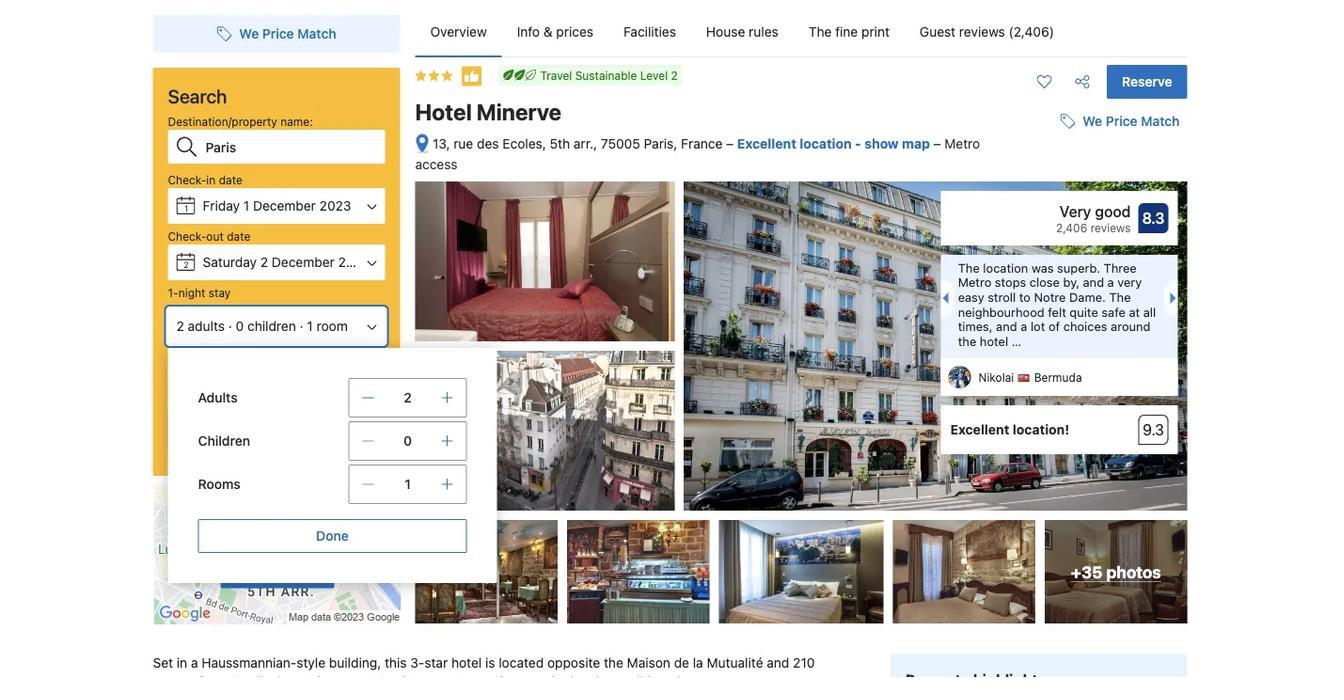 Task type: describe. For each thing, give the bounding box(es) containing it.
station.
[[378, 674, 425, 678]]

2 vertical spatial the
[[1110, 290, 1131, 304]]

+35 photos link
[[1045, 520, 1188, 624]]

superb.
[[1058, 261, 1101, 275]]

photos
[[1107, 562, 1162, 582]]

easy
[[958, 290, 985, 304]]

1 right friday
[[244, 198, 250, 214]]

the fine print link
[[794, 8, 905, 56]]

-
[[855, 136, 862, 151]]

we for the rightmost "we price match" dropdown button
[[1083, 114, 1103, 129]]

8.3
[[1143, 209, 1165, 227]]

children
[[247, 318, 296, 334]]

check-in date
[[168, 173, 243, 186]]

hotel minerve
[[415, 99, 562, 125]]

0 horizontal spatial excellent
[[738, 136, 797, 151]]

match for the rightmost "we price match" dropdown button
[[1141, 114, 1180, 129]]

reserve button
[[1108, 65, 1188, 99]]

Where are you going? field
[[198, 130, 385, 164]]

mutualité
[[707, 655, 764, 671]]

13, rue des ecoles, 5th arr., 75005 paris, france – excellent location - show map –
[[433, 136, 945, 151]]

2,406
[[1057, 221, 1088, 234]]

1-
[[168, 286, 179, 299]]

access
[[415, 156, 458, 172]]

previous image
[[938, 293, 949, 304]]

info
[[517, 24, 540, 40]]

done button
[[198, 519, 467, 553]]

scored 9.3 element
[[1139, 415, 1169, 445]]

nikolai
[[979, 371, 1015, 384]]

children
[[198, 433, 250, 449]]

search section
[[145, 0, 497, 626]]

room
[[317, 318, 348, 334]]

reviews inside "link"
[[960, 24, 1006, 40]]

excellent location!
[[951, 422, 1070, 438]]

house rules link
[[691, 8, 794, 56]]

5th
[[550, 136, 570, 151]]

notre
[[1035, 290, 1066, 304]]

1 horizontal spatial and
[[997, 319, 1018, 334]]

1 horizontal spatial the
[[604, 655, 624, 671]]

2 – from the left
[[934, 136, 941, 151]]

de
[[674, 655, 690, 671]]

location!
[[1013, 422, 1070, 438]]

dame.
[[1070, 290, 1106, 304]]

…
[[1012, 334, 1022, 348]]

2023 for friday 1 december 2023
[[320, 198, 351, 214]]

9.3
[[1143, 421, 1165, 439]]

tv
[[478, 674, 495, 678]]

1 · from the left
[[228, 318, 232, 334]]

choices
[[1064, 319, 1108, 334]]

3-
[[410, 655, 425, 671]]

paris,
[[644, 136, 678, 151]]

set in a haussmannian-style building, this 3-star hotel is located opposite the maison de la mutualité and 210 metres from cardinal lemoine metro station. an lcd tv features in the air-conditioned guest rooms
[[153, 655, 819, 678]]

facilities
[[624, 24, 676, 40]]

was
[[1032, 261, 1054, 275]]

2 horizontal spatial and
[[1083, 275, 1105, 290]]

cardinal
[[230, 674, 280, 678]]

overview link
[[415, 8, 502, 56]]

travelling
[[204, 382, 253, 395]]

close
[[1030, 275, 1060, 290]]

the for air-
[[566, 674, 585, 678]]

the location was superb.  three metro stops close by, and a very easy stroll to notre dame.  the neighbourhood felt quite safe at all times, and a lot of choices around the hotel …
[[958, 261, 1157, 348]]

metres
[[153, 674, 195, 678]]

1 inside dropdown button
[[307, 318, 313, 334]]

very
[[1060, 203, 1092, 221]]

good
[[1096, 203, 1131, 221]]

guest reviews (2,406)
[[920, 24, 1055, 40]]

price for the left "we price match" dropdown button
[[262, 26, 294, 41]]

fine
[[836, 24, 858, 40]]

set
[[153, 655, 173, 671]]

features
[[498, 674, 548, 678]]

style
[[297, 655, 326, 671]]

des
[[477, 136, 499, 151]]

0 inside 2 adults · 0 children · 1 room dropdown button
[[236, 318, 244, 334]]

minerve
[[477, 99, 562, 125]]

arr.,
[[574, 136, 598, 151]]

in for check-
[[206, 173, 216, 186]]

stay
[[209, 286, 231, 299]]

saturday
[[203, 255, 257, 270]]

hotel inside the 'the location was superb.  three metro stops close by, and a very easy stroll to notre dame.  the neighbourhood felt quite safe at all times, and a lot of choices around the hotel …'
[[980, 334, 1009, 348]]

75005
[[601, 136, 641, 151]]

we price match for the left "we price match" dropdown button
[[239, 26, 336, 41]]

by,
[[1064, 275, 1080, 290]]

1 – from the left
[[726, 136, 734, 151]]

rooms
[[198, 477, 241, 492]]

valign  initial image
[[461, 65, 483, 88]]

a inside set in a haussmannian-style building, this 3-star hotel is located opposite the maison de la mutualité and 210 metres from cardinal lemoine metro station. an lcd tv features in the air-conditioned guest rooms
[[191, 655, 198, 671]]

stops
[[995, 275, 1027, 290]]

overview
[[430, 24, 487, 40]]

star
[[425, 655, 448, 671]]

1 horizontal spatial 0
[[404, 433, 412, 449]]

saturday 2 december 2023
[[203, 255, 370, 270]]

check-out date
[[168, 230, 251, 243]]

very
[[1118, 275, 1143, 290]]

la
[[693, 655, 704, 671]]

stroll
[[988, 290, 1016, 304]]

and inside set in a haussmannian-style building, this 3-star hotel is located opposite the maison de la mutualité and 210 metres from cardinal lemoine metro station. an lcd tv features in the air-conditioned guest rooms
[[767, 655, 790, 671]]

friday 1 december 2023
[[203, 198, 351, 214]]

destination/property name:
[[168, 115, 313, 128]]

neighbourhood
[[958, 305, 1045, 319]]



Task type: locate. For each thing, give the bounding box(es) containing it.
adults
[[198, 390, 238, 406]]

rue
[[454, 136, 474, 151]]

and up dame.
[[1083, 275, 1105, 290]]

reviews down good
[[1091, 221, 1131, 234]]

and left 210
[[767, 655, 790, 671]]

bermuda
[[1035, 371, 1083, 384]]

date for check-out date
[[227, 230, 251, 243]]

a down three
[[1108, 275, 1115, 290]]

rated very good element
[[951, 201, 1131, 223]]

in inside the search section
[[206, 173, 216, 186]]

the up safe
[[1110, 290, 1131, 304]]

· right children
[[300, 318, 304, 334]]

2 vertical spatial and
[[767, 655, 790, 671]]

date up friday
[[219, 173, 243, 186]]

the for hotel
[[958, 334, 977, 348]]

we for the left "we price match" dropdown button
[[239, 26, 259, 41]]

1 check- from the top
[[168, 173, 206, 186]]

2 vertical spatial metro
[[339, 674, 375, 678]]

1 vertical spatial match
[[1141, 114, 1180, 129]]

we inside the search section
[[239, 26, 259, 41]]

1 horizontal spatial match
[[1141, 114, 1180, 129]]

2 vertical spatial a
[[191, 655, 198, 671]]

in up friday
[[206, 173, 216, 186]]

we price match down "reserve" button
[[1083, 114, 1180, 129]]

level
[[641, 69, 668, 82]]

safe
[[1102, 305, 1126, 319]]

2 vertical spatial the
[[566, 674, 585, 678]]

reviews inside 'very good 2,406 reviews'
[[1091, 221, 1131, 234]]

0 horizontal spatial the
[[809, 24, 832, 40]]

reviews right guest
[[960, 24, 1006, 40]]

we up the very
[[1083, 114, 1103, 129]]

1 vertical spatial we price match button
[[1053, 105, 1188, 138]]

the down times,
[[958, 334, 977, 348]]

210
[[793, 655, 815, 671]]

hotel up lcd
[[452, 655, 482, 671]]

friday
[[203, 198, 240, 214]]

1 horizontal spatial reviews
[[1091, 221, 1131, 234]]

guest
[[920, 24, 956, 40]]

the for the fine print
[[809, 24, 832, 40]]

adults
[[188, 318, 225, 334]]

quite
[[1070, 305, 1099, 319]]

of
[[1049, 319, 1061, 334]]

very good 2,406 reviews
[[1057, 203, 1131, 234]]

price
[[262, 26, 294, 41], [1106, 114, 1138, 129]]

hotel
[[415, 99, 472, 125]]

the for the location was superb.  three metro stops close by, and a very easy stroll to notre dame.  the neighbourhood felt quite safe at all times, and a lot of choices around the hotel …
[[958, 261, 980, 275]]

info & prices
[[517, 24, 594, 40]]

the inside the 'the location was superb.  three metro stops close by, and a very easy stroll to notre dame.  the neighbourhood felt quite safe at all times, and a lot of choices around the hotel …'
[[958, 334, 977, 348]]

house
[[707, 24, 746, 40]]

night
[[179, 286, 206, 299]]

0 vertical spatial and
[[1083, 275, 1105, 290]]

1 vertical spatial and
[[997, 319, 1018, 334]]

house rules
[[707, 24, 779, 40]]

in up metres at the bottom left of the page
[[177, 655, 187, 671]]

the
[[809, 24, 832, 40], [958, 261, 980, 275], [1110, 290, 1131, 304]]

a up metres at the bottom left of the page
[[191, 655, 198, 671]]

2023 up the room
[[338, 255, 370, 270]]

building,
[[329, 655, 381, 671]]

1 vertical spatial 0
[[404, 433, 412, 449]]

and
[[1083, 275, 1105, 290], [997, 319, 1018, 334], [767, 655, 790, 671]]

out
[[206, 230, 224, 243]]

1 vertical spatial we price match
[[1083, 114, 1180, 129]]

the inside 'link'
[[809, 24, 832, 40]]

price inside the search section
[[262, 26, 294, 41]]

0 vertical spatial match
[[298, 26, 336, 41]]

0 horizontal spatial 0
[[236, 318, 244, 334]]

the down opposite
[[566, 674, 585, 678]]

2 adults · 0 children · 1 room button
[[168, 309, 385, 344]]

1 vertical spatial location
[[984, 261, 1029, 275]]

three
[[1104, 261, 1137, 275]]

match up name: on the left top of the page
[[298, 26, 336, 41]]

0 vertical spatial we
[[239, 26, 259, 41]]

0 vertical spatial 0
[[236, 318, 244, 334]]

location up stops
[[984, 261, 1029, 275]]

travel
[[541, 69, 572, 82]]

metro inside set in a haussmannian-style building, this 3-star hotel is located opposite the maison de la mutualité and 210 metres from cardinal lemoine metro station. an lcd tv features in the air-conditioned guest rooms
[[339, 674, 375, 678]]

0 vertical spatial price
[[262, 26, 294, 41]]

price down "reserve" button
[[1106, 114, 1138, 129]]

reserve
[[1123, 74, 1173, 89]]

december
[[253, 198, 316, 214], [272, 255, 335, 270]]

we price match for the rightmost "we price match" dropdown button
[[1083, 114, 1180, 129]]

0 horizontal spatial location
[[800, 136, 852, 151]]

december for 2
[[272, 255, 335, 270]]

0 horizontal spatial –
[[726, 136, 734, 151]]

1 vertical spatial metro
[[958, 275, 992, 290]]

metro inside the 'the location was superb.  three metro stops close by, and a very easy stroll to notre dame.  the neighbourhood felt quite safe at all times, and a lot of choices around the hotel …'
[[958, 275, 992, 290]]

sustainable
[[576, 69, 637, 82]]

check- for in
[[168, 173, 206, 186]]

0 vertical spatial date
[[219, 173, 243, 186]]

0 vertical spatial the
[[809, 24, 832, 40]]

we price match inside the search section
[[239, 26, 336, 41]]

0 vertical spatial metro
[[945, 136, 981, 151]]

location inside the 'the location was superb.  three metro stops close by, and a very easy stroll to notre dame.  the neighbourhood felt quite safe at all times, and a lot of choices around the hotel …'
[[984, 261, 1029, 275]]

in for set
[[177, 655, 187, 671]]

opposite
[[548, 655, 600, 671]]

metro up easy
[[958, 275, 992, 290]]

price for the rightmost "we price match" dropdown button
[[1106, 114, 1138, 129]]

0 horizontal spatial ·
[[228, 318, 232, 334]]

lot
[[1031, 319, 1046, 334]]

0 vertical spatial we price match button
[[209, 17, 344, 51]]

hotel inside set in a haussmannian-style building, this 3-star hotel is located opposite the maison de la mutualité and 210 metres from cardinal lemoine metro station. an lcd tv features in the air-conditioned guest rooms
[[452, 655, 482, 671]]

2 · from the left
[[300, 318, 304, 334]]

0 horizontal spatial reviews
[[960, 24, 1006, 40]]

at
[[1129, 305, 1141, 319]]

0 vertical spatial 2023
[[320, 198, 351, 214]]

0 horizontal spatial in
[[177, 655, 187, 671]]

1 horizontal spatial in
[[206, 173, 216, 186]]

1 vertical spatial we
[[1083, 114, 1103, 129]]

0
[[236, 318, 244, 334], [404, 433, 412, 449]]

work
[[274, 382, 300, 395]]

+35
[[1071, 562, 1103, 582]]

0 horizontal spatial we price match
[[239, 26, 336, 41]]

times,
[[958, 319, 993, 334]]

metro down building,
[[339, 674, 375, 678]]

1 horizontal spatial ·
[[300, 318, 304, 334]]

1 vertical spatial date
[[227, 230, 251, 243]]

all
[[1144, 305, 1157, 319]]

check- for out
[[168, 230, 206, 243]]

2023 for saturday 2 december 2023
[[338, 255, 370, 270]]

we up destination/property name:
[[239, 26, 259, 41]]

1 horizontal spatial hotel
[[980, 334, 1009, 348]]

0 horizontal spatial price
[[262, 26, 294, 41]]

france
[[681, 136, 723, 151]]

in down opposite
[[552, 674, 562, 678]]

2 horizontal spatial in
[[552, 674, 562, 678]]

1 horizontal spatial price
[[1106, 114, 1138, 129]]

check-
[[168, 173, 206, 186], [168, 230, 206, 243]]

0 horizontal spatial hotel
[[452, 655, 482, 671]]

the up easy
[[958, 261, 980, 275]]

2 vertical spatial in
[[552, 674, 562, 678]]

for
[[256, 382, 271, 395]]

0 vertical spatial the
[[958, 334, 977, 348]]

click to open map view image
[[415, 133, 430, 155]]

1 horizontal spatial we
[[1083, 114, 1103, 129]]

0 horizontal spatial the
[[566, 674, 585, 678]]

from
[[199, 674, 227, 678]]

0 vertical spatial excellent
[[738, 136, 797, 151]]

2 horizontal spatial the
[[1110, 290, 1131, 304]]

rules
[[749, 24, 779, 40]]

+35 photos
[[1071, 562, 1162, 582]]

lemoine
[[284, 674, 335, 678]]

a left lot
[[1021, 319, 1028, 334]]

1 horizontal spatial excellent
[[951, 422, 1010, 438]]

0 horizontal spatial we
[[239, 26, 259, 41]]

2 inside dropdown button
[[176, 318, 184, 334]]

0 vertical spatial we price match
[[239, 26, 336, 41]]

felt
[[1048, 305, 1067, 319]]

we price match
[[239, 26, 336, 41], [1083, 114, 1180, 129]]

match for the left "we price match" dropdown button
[[298, 26, 336, 41]]

date right out
[[227, 230, 251, 243]]

0 vertical spatial a
[[1108, 275, 1115, 290]]

1 left the room
[[307, 318, 313, 334]]

– right map at the right top of page
[[934, 136, 941, 151]]

1 horizontal spatial we price match button
[[1053, 105, 1188, 138]]

and down neighbourhood
[[997, 319, 1018, 334]]

price up name: on the left top of the page
[[262, 26, 294, 41]]

1 vertical spatial check-
[[168, 230, 206, 243]]

the fine print
[[809, 24, 890, 40]]

located
[[499, 655, 544, 671]]

facilities link
[[609, 8, 691, 56]]

– right "france" at the right top
[[726, 136, 734, 151]]

1 vertical spatial the
[[958, 261, 980, 275]]

check- down friday
[[168, 230, 206, 243]]

excellent down the nikolai
[[951, 422, 1010, 438]]

(2,406)
[[1009, 24, 1055, 40]]

1 horizontal spatial location
[[984, 261, 1029, 275]]

check- up friday
[[168, 173, 206, 186]]

the left the fine
[[809, 24, 832, 40]]

next image
[[1171, 293, 1182, 304]]

excellent location - show map button
[[738, 136, 934, 151]]

we price match up name: on the left top of the page
[[239, 26, 336, 41]]

1 vertical spatial the
[[604, 655, 624, 671]]

conditioned
[[610, 674, 681, 678]]

name:
[[281, 115, 313, 128]]

the up air-
[[604, 655, 624, 671]]

location left -
[[800, 136, 852, 151]]

0 horizontal spatial we price match button
[[209, 17, 344, 51]]

metro right map at the right top of page
[[945, 136, 981, 151]]

lcd
[[448, 674, 474, 678]]

0 vertical spatial hotel
[[980, 334, 1009, 348]]

an
[[429, 674, 445, 678]]

date for check-in date
[[219, 173, 243, 186]]

2 horizontal spatial a
[[1108, 275, 1115, 290]]

i'm travelling for work
[[185, 382, 300, 395]]

search
[[168, 85, 227, 107]]

guest reviews (2,406) link
[[905, 8, 1070, 56]]

we price match button down "reserve" button
[[1053, 105, 1188, 138]]

0 horizontal spatial and
[[767, 655, 790, 671]]

2 check- from the top
[[168, 230, 206, 243]]

1-night stay
[[168, 286, 231, 299]]

1 down check-in date
[[184, 203, 188, 213]]

0 horizontal spatial a
[[191, 655, 198, 671]]

info & prices link
[[502, 8, 609, 56]]

is
[[486, 655, 495, 671]]

–
[[726, 136, 734, 151], [934, 136, 941, 151]]

excellent right "france" at the right top
[[738, 136, 797, 151]]

guest
[[685, 674, 719, 678]]

0 vertical spatial in
[[206, 173, 216, 186]]

1 horizontal spatial –
[[934, 136, 941, 151]]

1 vertical spatial in
[[177, 655, 187, 671]]

this
[[385, 655, 407, 671]]

1 vertical spatial 2023
[[338, 255, 370, 270]]

destination/property
[[168, 115, 277, 128]]

match inside the search section
[[298, 26, 336, 41]]

air-
[[589, 674, 610, 678]]

match down "reserve" button
[[1141, 114, 1180, 129]]

hotel left …
[[980, 334, 1009, 348]]

scored 8.3 element
[[1139, 203, 1169, 233]]

1 vertical spatial december
[[272, 255, 335, 270]]

metro inside metro access
[[945, 136, 981, 151]]

december down friday 1 december 2023
[[272, 255, 335, 270]]

1 horizontal spatial a
[[1021, 319, 1028, 334]]

1 vertical spatial a
[[1021, 319, 1028, 334]]

0 vertical spatial december
[[253, 198, 316, 214]]

2 horizontal spatial the
[[958, 334, 977, 348]]

·
[[228, 318, 232, 334], [300, 318, 304, 334]]

we
[[239, 26, 259, 41], [1083, 114, 1103, 129]]

1 horizontal spatial the
[[958, 261, 980, 275]]

1 horizontal spatial we price match
[[1083, 114, 1180, 129]]

0 vertical spatial reviews
[[960, 24, 1006, 40]]

1 vertical spatial reviews
[[1091, 221, 1131, 234]]

· right adults at the top left of the page
[[228, 318, 232, 334]]

december for 1
[[253, 198, 316, 214]]

&
[[544, 24, 553, 40]]

1 up "done" button in the left bottom of the page
[[405, 477, 411, 492]]

1 vertical spatial excellent
[[951, 422, 1010, 438]]

2023 down where are you going? field
[[320, 198, 351, 214]]

0 horizontal spatial match
[[298, 26, 336, 41]]

to
[[1020, 290, 1031, 304]]

show
[[865, 136, 899, 151]]

travel sustainable level 2
[[541, 69, 678, 82]]

1 vertical spatial hotel
[[452, 655, 482, 671]]

december up saturday 2 december 2023
[[253, 198, 316, 214]]

1 vertical spatial price
[[1106, 114, 1138, 129]]

0 vertical spatial location
[[800, 136, 852, 151]]

we price match button up name: on the left top of the page
[[209, 17, 344, 51]]

hotel
[[980, 334, 1009, 348], [452, 655, 482, 671]]

date
[[219, 173, 243, 186], [227, 230, 251, 243]]

0 vertical spatial check-
[[168, 173, 206, 186]]



Task type: vqa. For each thing, say whether or not it's contained in the screenshot.
easy
yes



